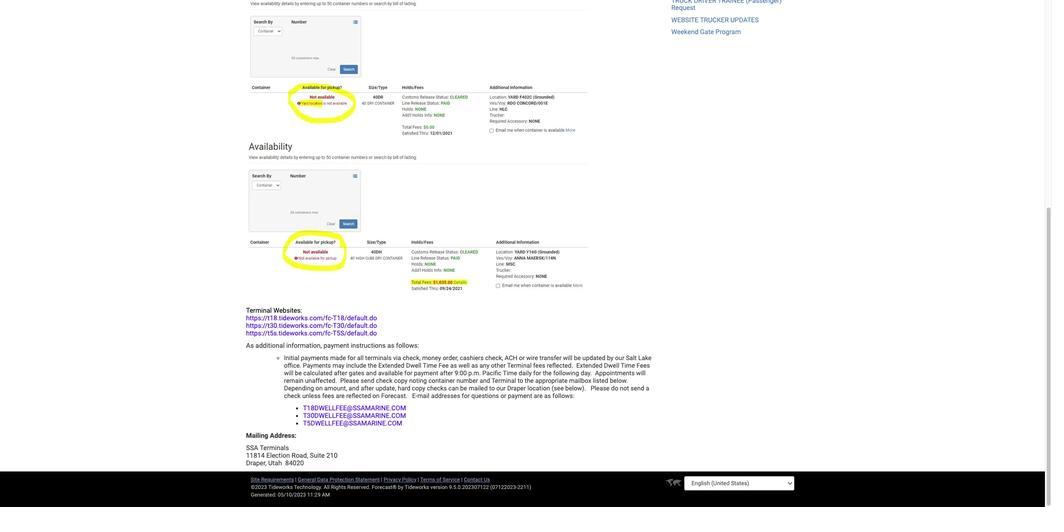 Task type: locate. For each thing, give the bounding box(es) containing it.
1 horizontal spatial check,
[[485, 355, 503, 362]]

0 vertical spatial send
[[361, 378, 375, 385]]

1 horizontal spatial will
[[563, 355, 573, 362]]

a
[[646, 386, 650, 393]]

truck driver trainee (passenger) request website trucker updates weekend gate program
[[672, 0, 782, 36]]

0 vertical spatial on
[[316, 386, 323, 393]]

0 vertical spatial check
[[376, 378, 393, 385]]

fees down "wire"
[[533, 363, 546, 370]]

0 vertical spatial follows:
[[396, 342, 419, 350]]

1 horizontal spatial send
[[631, 386, 645, 393]]

terminal up daily
[[507, 363, 532, 370]]

are down the location
[[534, 393, 543, 400]]

fees
[[637, 363, 650, 370]]

unless
[[302, 393, 321, 400]]

available
[[378, 370, 403, 377]]

information,
[[286, 342, 322, 350]]

2 dwell from the left
[[604, 363, 620, 370]]

copy down "noting"
[[412, 386, 426, 393]]

after up reflected
[[361, 386, 374, 393]]

payments
[[303, 363, 331, 370]]

1 horizontal spatial extended
[[577, 363, 603, 370]]

extended down updated
[[577, 363, 603, 370]]

instructions
[[351, 342, 386, 350]]

1 horizontal spatial time
[[503, 370, 517, 377]]

as up p.m. on the bottom left of page
[[471, 363, 478, 370]]

as up via
[[388, 342, 395, 350]]

0 horizontal spatial dwell
[[406, 363, 422, 370]]

2 horizontal spatial the
[[543, 370, 552, 377]]

are down amount, on the left of page
[[336, 393, 345, 400]]

dwell up appointments
[[604, 363, 620, 370]]

1 horizontal spatial dwell
[[604, 363, 620, 370]]

1 horizontal spatial by
[[607, 355, 614, 362]]

updated
[[583, 355, 606, 362]]

noting
[[409, 378, 427, 385]]

check up update,
[[376, 378, 393, 385]]

terminal left the websites:
[[246, 307, 272, 315]]

2211)
[[518, 485, 531, 491]]

reflected
[[346, 393, 371, 400]]

be left updated
[[574, 355, 581, 362]]

time
[[423, 363, 437, 370], [621, 363, 635, 370], [503, 370, 517, 377]]

1 horizontal spatial fees
[[533, 363, 546, 370]]

as
[[246, 342, 254, 350]]

dwell up "noting"
[[406, 363, 422, 370]]

1 vertical spatial follows:
[[553, 393, 575, 400]]

0 horizontal spatial or
[[501, 393, 506, 400]]

for up "noting"
[[405, 370, 413, 377]]

payment up made
[[324, 342, 349, 350]]

1 vertical spatial check
[[284, 393, 301, 400]]

extended up available
[[379, 363, 405, 370]]

will inside ayments made for all terminals via check, money order, cashiers check, ach or wire transfer will be updated by our salt lake office.
[[563, 355, 573, 362]]

will up following
[[563, 355, 573, 362]]

our inside payments may include the extended dwell time fee as well as any other terminal fees reflected.  extended dwell time fees will be calculated after gates and available for payment after 9:00 p.m. pacific time daily for the following day.  appointments will remain unaffected.  please send check copy noting container number and terminal to the appropriate mailbox listed below. depending on amount, and after update, hard copy checks can be mailed to our draper location (see below).   please do not send a check unless fees are reflected on forecast.   e-mail addresses for questions or payment are as follows:
[[497, 386, 506, 393]]

data
[[317, 478, 328, 484]]

for down mailed
[[462, 393, 470, 400]]

1 horizontal spatial check
[[376, 378, 393, 385]]

0 vertical spatial payment
[[324, 342, 349, 350]]

1 horizontal spatial copy
[[412, 386, 426, 393]]

0 horizontal spatial check
[[284, 393, 301, 400]]

terminal down the pacific
[[492, 378, 516, 385]]

copy up hard
[[394, 378, 408, 385]]

2 horizontal spatial be
[[574, 355, 581, 362]]

and up mailed
[[480, 378, 490, 385]]

2 horizontal spatial payment
[[508, 393, 532, 400]]

ayments made for all terminals via check, money order, cashiers check, ach or wire transfer will be updated by our salt lake office.
[[284, 355, 652, 370]]

https://t30.tideworks.com/fc-
[[246, 322, 333, 330]]

1 | from the left
[[295, 478, 297, 484]]

mailing
[[246, 433, 268, 440]]

any
[[480, 363, 490, 370]]

1 horizontal spatial on
[[373, 393, 380, 400]]

initial
[[284, 355, 299, 362]]

0 horizontal spatial after
[[334, 370, 347, 377]]

as
[[388, 342, 395, 350], [450, 363, 457, 370], [471, 363, 478, 370], [544, 393, 551, 400]]

0 horizontal spatial extended
[[379, 363, 405, 370]]

2 vertical spatial payment
[[508, 393, 532, 400]]

site requirements link
[[251, 478, 294, 484]]

0 horizontal spatial will
[[284, 370, 294, 377]]

| up tideworks
[[418, 478, 419, 484]]

fees
[[533, 363, 546, 370], [322, 393, 334, 400]]

0 vertical spatial by
[[607, 355, 614, 362]]

checks
[[427, 386, 447, 393]]

2 vertical spatial and
[[349, 386, 359, 393]]

0 horizontal spatial on
[[316, 386, 323, 393]]

0 horizontal spatial by
[[398, 485, 404, 491]]

follows: up via
[[396, 342, 419, 350]]

t30dwellfee@ssamarine.com link
[[303, 413, 406, 420]]

requirements
[[261, 478, 294, 484]]

1 horizontal spatial after
[[361, 386, 374, 393]]

1 vertical spatial and
[[480, 378, 490, 385]]

p.m.
[[469, 370, 481, 377]]

send left a
[[631, 386, 645, 393]]

2 | from the left
[[381, 478, 383, 484]]

terminal websites: https://t18.tideworks.com/fc-t18/default.do https://t30.tideworks.com/fc-t30/default.do https://t5s.tideworks.com/fc-t5s/default.do as additional information, payment instructions as follows:
[[246, 307, 419, 350]]

1 horizontal spatial our
[[615, 355, 625, 362]]

0 horizontal spatial to
[[489, 386, 495, 393]]

request
[[672, 4, 696, 12]]

2 vertical spatial the
[[525, 378, 534, 385]]

our left draper on the bottom left
[[497, 386, 506, 393]]

1 vertical spatial copy
[[412, 386, 426, 393]]

after down may
[[334, 370, 347, 377]]

made
[[330, 355, 346, 362]]

tideworks
[[405, 485, 429, 491]]

1 horizontal spatial payment
[[414, 370, 439, 377]]

payment down draper on the bottom left
[[508, 393, 532, 400]]

| up 9.5.0.202307122
[[461, 478, 463, 484]]

0 vertical spatial and
[[366, 370, 377, 377]]

after
[[334, 370, 347, 377], [440, 370, 453, 377], [361, 386, 374, 393]]

1 are from the left
[[336, 393, 345, 400]]

cashiers
[[460, 355, 484, 362]]

0 horizontal spatial our
[[497, 386, 506, 393]]

0 horizontal spatial and
[[349, 386, 359, 393]]

0 horizontal spatial check,
[[403, 355, 421, 362]]

time down "other"
[[503, 370, 517, 377]]

as down order,
[[450, 363, 457, 370]]

210
[[326, 452, 338, 460]]

for right daily
[[534, 370, 542, 377]]

https://t18.tideworks.com/fc-
[[246, 315, 333, 322]]

our inside ayments made for all terminals via check, money order, cashiers check, ach or wire transfer will be updated by our salt lake office.
[[615, 355, 625, 362]]

0 vertical spatial or
[[519, 355, 525, 362]]

1 horizontal spatial follows:
[[553, 393, 575, 400]]

or right "questions"
[[501, 393, 506, 400]]

by
[[607, 355, 614, 362], [398, 485, 404, 491]]

1 vertical spatial on
[[373, 393, 380, 400]]

1 vertical spatial by
[[398, 485, 404, 491]]

will down office.
[[284, 370, 294, 377]]

and right gates at the left of the page
[[366, 370, 377, 377]]

1 vertical spatial or
[[501, 393, 506, 400]]

to
[[518, 378, 523, 385], [489, 386, 495, 393]]

suite
[[310, 452, 325, 460]]

0 vertical spatial terminal
[[246, 307, 272, 315]]

1 extended from the left
[[379, 363, 405, 370]]

1 vertical spatial payment
[[414, 370, 439, 377]]

service
[[443, 478, 460, 484]]

check,
[[403, 355, 421, 362], [485, 355, 503, 362]]

1 vertical spatial terminal
[[507, 363, 532, 370]]

well
[[459, 363, 470, 370]]

after down the 'fee'
[[440, 370, 453, 377]]

not
[[620, 386, 629, 393]]

|
[[295, 478, 297, 484], [381, 478, 383, 484], [418, 478, 419, 484], [461, 478, 463, 484]]

1 horizontal spatial or
[[519, 355, 525, 362]]

via
[[393, 355, 401, 362]]

version
[[431, 485, 448, 491]]

the down terminals
[[368, 363, 377, 370]]

hard
[[398, 386, 411, 393]]

| left general
[[295, 478, 297, 484]]

0 horizontal spatial follows:
[[396, 342, 419, 350]]

will
[[563, 355, 573, 362], [284, 370, 294, 377], [637, 370, 646, 377]]

as inside terminal websites: https://t18.tideworks.com/fc-t18/default.do https://t30.tideworks.com/fc-t30/default.do https://t5s.tideworks.com/fc-t5s/default.do as additional information, payment instructions as follows:
[[388, 342, 395, 350]]

be down number
[[460, 386, 467, 393]]

by down privacy policy link
[[398, 485, 404, 491]]

0 vertical spatial copy
[[394, 378, 408, 385]]

gates
[[349, 370, 365, 377]]

the
[[368, 363, 377, 370], [543, 370, 552, 377], [525, 378, 534, 385]]

to up draper on the bottom left
[[518, 378, 523, 385]]

or left "wire"
[[519, 355, 525, 362]]

time down "money"
[[423, 363, 437, 370]]

1 vertical spatial our
[[497, 386, 506, 393]]

on down update,
[[373, 393, 380, 400]]

check, right via
[[403, 355, 421, 362]]

1 vertical spatial the
[[543, 370, 552, 377]]

| up forecast®
[[381, 478, 383, 484]]

the down daily
[[525, 378, 534, 385]]

1 check, from the left
[[403, 355, 421, 362]]

weekend gate program link
[[672, 28, 741, 36]]

for left all
[[348, 355, 356, 362]]

time down the salt
[[621, 363, 635, 370]]

1 horizontal spatial be
[[460, 386, 467, 393]]

on up unless
[[316, 386, 323, 393]]

other
[[491, 363, 506, 370]]

0 vertical spatial our
[[615, 355, 625, 362]]

1 vertical spatial fees
[[322, 393, 334, 400]]

salt
[[626, 355, 637, 362]]

0 vertical spatial to
[[518, 378, 523, 385]]

initial p
[[284, 355, 305, 362]]

generated:
[[251, 493, 277, 499]]

addresses
[[431, 393, 460, 400]]

1 horizontal spatial the
[[525, 378, 534, 385]]

or inside ayments made for all terminals via check, money order, cashiers check, ach or wire transfer will be updated by our salt lake office.
[[519, 355, 525, 362]]

office.
[[284, 363, 301, 370]]

to up "questions"
[[489, 386, 495, 393]]

follows: inside payments may include the extended dwell time fee as well as any other terminal fees reflected.  extended dwell time fees will be calculated after gates and available for payment after 9:00 p.m. pacific time daily for the following day.  appointments will remain unaffected.  please send check copy noting container number and terminal to the appropriate mailbox listed below. depending on amount, and after update, hard copy checks can be mailed to our draper location (see below).   please do not send a check unless fees are reflected on forecast.   e-mail addresses for questions or payment are as follows:
[[553, 393, 575, 400]]

website
[[672, 16, 699, 24]]

0 horizontal spatial the
[[368, 363, 377, 370]]

be up "remain"
[[295, 370, 302, 377]]

1 horizontal spatial are
[[534, 393, 543, 400]]

0 vertical spatial be
[[574, 355, 581, 362]]

send down gates at the left of the page
[[361, 378, 375, 385]]

be inside ayments made for all terminals via check, money order, cashiers check, ach or wire transfer will be updated by our salt lake office.
[[574, 355, 581, 362]]

0 horizontal spatial are
[[336, 393, 345, 400]]

dwell
[[406, 363, 422, 370], [604, 363, 620, 370]]

pacific
[[483, 370, 502, 377]]

2 extended from the left
[[577, 363, 603, 370]]

check down depending
[[284, 393, 301, 400]]

technology.
[[294, 485, 322, 491]]

by up appointments
[[607, 355, 614, 362]]

0 horizontal spatial payment
[[324, 342, 349, 350]]

appointments
[[595, 370, 635, 377]]

payment up "noting"
[[414, 370, 439, 377]]

will down the fees
[[637, 370, 646, 377]]

t18dwellfee@ssamarine.com link
[[303, 405, 406, 413]]

follows: down (see
[[553, 393, 575, 400]]

2 horizontal spatial and
[[480, 378, 490, 385]]

our left the salt
[[615, 355, 625, 362]]

copy
[[394, 378, 408, 385], [412, 386, 426, 393]]

t5dwellfee@ssamarine.com link
[[303, 420, 402, 428]]

follows:
[[396, 342, 419, 350], [553, 393, 575, 400]]

please
[[340, 378, 359, 385]]

1 vertical spatial send
[[631, 386, 645, 393]]

(07122023-
[[490, 485, 518, 491]]

fees down amount, on the left of page
[[322, 393, 334, 400]]

check, up "other"
[[485, 355, 503, 362]]

send
[[361, 378, 375, 385], [631, 386, 645, 393]]

0 horizontal spatial be
[[295, 370, 302, 377]]

0 vertical spatial fees
[[533, 363, 546, 370]]

0 horizontal spatial copy
[[394, 378, 408, 385]]

road,
[[292, 452, 308, 460]]

and down please
[[349, 386, 359, 393]]

the up appropriate
[[543, 370, 552, 377]]

for
[[348, 355, 356, 362], [405, 370, 413, 377], [534, 370, 542, 377], [462, 393, 470, 400]]

terminal inside terminal websites: https://t18.tideworks.com/fc-t18/default.do https://t30.tideworks.com/fc-t30/default.do https://t5s.tideworks.com/fc-t5s/default.do as additional information, payment instructions as follows:
[[246, 307, 272, 315]]

general data protection statement link
[[298, 478, 380, 484]]



Task type: describe. For each thing, give the bounding box(es) containing it.
below.
[[610, 378, 628, 385]]

2 horizontal spatial will
[[637, 370, 646, 377]]

trainee
[[718, 0, 745, 4]]

t30/default.do
[[333, 322, 377, 330]]

p
[[301, 355, 305, 362]]

payments may include the extended dwell time fee as well as any other terminal fees reflected.  extended dwell time fees will be calculated after gates and available for payment after 9:00 p.m. pacific time daily for the following day.  appointments will remain unaffected.  please send check copy noting container number and terminal to the appropriate mailbox listed below. depending on amount, and after update, hard copy checks can be mailed to our draper location (see below).   please do not send a check unless fees are reflected on forecast.   e-mail addresses for questions or payment are as follows:
[[284, 363, 650, 400]]

can
[[449, 386, 459, 393]]

contact
[[464, 478, 483, 484]]

https://t5s.tideworks.com/fc-
[[246, 330, 333, 338]]

include
[[346, 363, 366, 370]]

for inside ayments made for all terminals via check, money order, cashiers check, ach or wire transfer will be updated by our salt lake office.
[[348, 355, 356, 362]]

wire
[[527, 355, 538, 362]]

terms of service link
[[420, 478, 460, 484]]

terminals
[[260, 445, 289, 452]]

program
[[716, 28, 741, 36]]

all
[[357, 355, 364, 362]]

number
[[457, 378, 478, 385]]

mailed
[[469, 386, 488, 393]]

site requirements | general data protection statement | privacy policy | terms of service | contact us ©2023 tideworks technology. all rights reserved. forecast® by tideworks version 9.5.0.202307122 (07122023-2211) generated: 05/10/2023 11:29 am
[[251, 478, 531, 499]]

order,
[[443, 355, 459, 362]]

utah
[[268, 460, 282, 468]]

ayments
[[305, 355, 329, 362]]

forecast®
[[372, 485, 397, 491]]

1 vertical spatial to
[[489, 386, 495, 393]]

2 vertical spatial terminal
[[492, 378, 516, 385]]

3 | from the left
[[418, 478, 419, 484]]

payment inside terminal websites: https://t18.tideworks.com/fc-t18/default.do https://t30.tideworks.com/fc-t30/default.do https://t5s.tideworks.com/fc-t5s/default.do as additional information, payment instructions as follows:
[[324, 342, 349, 350]]

update,
[[376, 386, 396, 393]]

calculated
[[304, 370, 333, 377]]

privacy
[[384, 478, 401, 484]]

protection
[[330, 478, 354, 484]]

by inside site requirements | general data protection statement | privacy policy | terms of service | contact us ©2023 tideworks technology. all rights reserved. forecast® by tideworks version 9.5.0.202307122 (07122023-2211) generated: 05/10/2023 11:29 am
[[398, 485, 404, 491]]

t18dwellfee@ssamarine.com
[[303, 405, 406, 413]]

truck
[[672, 0, 693, 4]]

t5dwellfee@ssamarine.com
[[303, 420, 402, 428]]

site
[[251, 478, 260, 484]]

depending
[[284, 386, 314, 393]]

location
[[528, 386, 550, 393]]

address:
[[270, 433, 297, 440]]

0 vertical spatial the
[[368, 363, 377, 370]]

lake
[[639, 355, 652, 362]]

2 are from the left
[[534, 393, 543, 400]]

questions
[[471, 393, 499, 400]]

amount,
[[324, 386, 347, 393]]

draper
[[507, 386, 526, 393]]

money
[[422, 355, 441, 362]]

05/10/2023
[[278, 493, 306, 499]]

0 horizontal spatial time
[[423, 363, 437, 370]]

trucker
[[700, 16, 729, 24]]

2 check, from the left
[[485, 355, 503, 362]]

transfer
[[540, 355, 562, 362]]

1 horizontal spatial to
[[518, 378, 523, 385]]

daily
[[519, 370, 532, 377]]

as down the location
[[544, 393, 551, 400]]

appropriate
[[535, 378, 568, 385]]

1 horizontal spatial and
[[366, 370, 377, 377]]

follows: inside terminal websites: https://t18.tideworks.com/fc-t18/default.do https://t30.tideworks.com/fc-t30/default.do https://t5s.tideworks.com/fc-t5s/default.do as additional information, payment instructions as follows:
[[396, 342, 419, 350]]

election
[[266, 452, 290, 460]]

0 horizontal spatial fees
[[322, 393, 334, 400]]

https://t18.tideworks.com/fc-t18/default.do link
[[246, 315, 377, 322]]

4 | from the left
[[461, 478, 463, 484]]

terminals
[[365, 355, 392, 362]]

2 horizontal spatial time
[[621, 363, 635, 370]]

rights
[[331, 485, 346, 491]]

by inside ayments made for all terminals via check, money order, cashiers check, ach or wire transfer will be updated by our salt lake office.
[[607, 355, 614, 362]]

general
[[298, 478, 316, 484]]

gate
[[700, 28, 714, 36]]

updates
[[731, 16, 759, 24]]

container
[[429, 378, 455, 385]]

https://t5s.tideworks.com/fc-t5s/default.do link
[[246, 330, 377, 338]]

9:00
[[455, 370, 467, 377]]

reserved.
[[347, 485, 371, 491]]

1 vertical spatial be
[[295, 370, 302, 377]]

t30dwellfee@ssamarine.com
[[303, 413, 406, 420]]

listed
[[593, 378, 609, 385]]

ssa
[[246, 445, 258, 452]]

privacy policy link
[[384, 478, 417, 484]]

(passenger)
[[746, 0, 782, 4]]

11814
[[246, 452, 265, 460]]

9.5.0.202307122
[[449, 485, 489, 491]]

2 horizontal spatial after
[[440, 370, 453, 377]]

do
[[611, 386, 619, 393]]

website trucker updates link
[[672, 16, 759, 24]]

policy
[[402, 478, 417, 484]]

driver
[[694, 0, 717, 4]]

mail
[[418, 393, 430, 400]]

t18/default.do
[[333, 315, 377, 322]]

websites:
[[274, 307, 302, 315]]

2 vertical spatial be
[[460, 386, 467, 393]]

ach
[[505, 355, 518, 362]]

(see
[[552, 386, 564, 393]]

us
[[484, 478, 490, 484]]

statement
[[355, 478, 380, 484]]

0 horizontal spatial send
[[361, 378, 375, 385]]

1 dwell from the left
[[406, 363, 422, 370]]

weekend
[[672, 28, 699, 36]]

https://t30.tideworks.com/fc-t30/default.do link
[[246, 322, 377, 330]]

11:29
[[307, 493, 321, 499]]

or inside payments may include the extended dwell time fee as well as any other terminal fees reflected.  extended dwell time fees will be calculated after gates and available for payment after 9:00 p.m. pacific time daily for the following day.  appointments will remain unaffected.  please send check copy noting container number and terminal to the appropriate mailbox listed below. depending on amount, and after update, hard copy checks can be mailed to our draper location (see below).   please do not send a check unless fees are reflected on forecast.   e-mail addresses for questions or payment are as follows:
[[501, 393, 506, 400]]



Task type: vqa. For each thing, say whether or not it's contained in the screenshot.
topmost 866-
no



